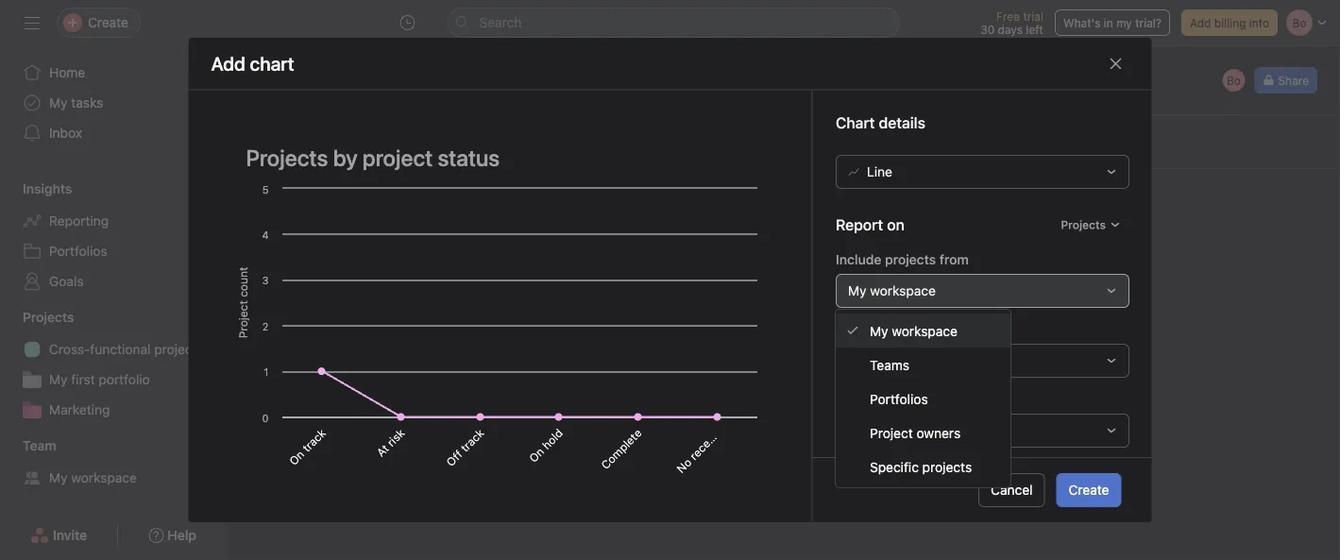 Task type: locate. For each thing, give the bounding box(es) containing it.
projects
[[885, 251, 936, 267], [922, 459, 972, 474]]

my workspace down include projects from
[[848, 283, 935, 298]]

1 axis from the top
[[850, 321, 875, 337]]

cross-
[[49, 341, 90, 357]]

axis
[[850, 321, 875, 337], [849, 391, 874, 407]]

my
[[1116, 16, 1132, 29]]

portfolios down reporting
[[49, 243, 107, 259]]

info
[[1249, 16, 1269, 29]]

1 horizontal spatial portfolios link
[[836, 382, 1011, 416]]

add
[[1190, 16, 1211, 29], [273, 135, 294, 148], [502, 366, 523, 380]]

project
[[154, 341, 197, 357]]

1 vertical spatial portfolios
[[870, 391, 928, 406]]

on inside "on hold"
[[526, 445, 547, 465]]

specific
[[870, 459, 919, 474]]

on
[[526, 445, 547, 465], [286, 448, 307, 468]]

axis down teams
[[849, 391, 874, 407]]

my workspace link
[[836, 314, 1011, 348], [11, 463, 215, 493]]

1 vertical spatial add chart
[[502, 366, 554, 380]]

line
[[867, 164, 892, 179]]

my down "team"
[[49, 470, 68, 485]]

my for my tasks link
[[49, 95, 68, 111]]

track inside on track
[[300, 426, 328, 455]]

include projects from
[[835, 251, 968, 267]]

my inside dropdown button
[[848, 283, 866, 298]]

what's in my trial?
[[1063, 16, 1162, 29]]

chart down new dashboard
[[297, 135, 325, 148]]

1 horizontal spatial portfolios
[[870, 391, 928, 406]]

free trial 30 days left
[[980, 9, 1044, 36]]

add chart down "report" icon at left
[[273, 135, 325, 148]]

1 vertical spatial axis
[[849, 391, 874, 407]]

1 vertical spatial portfolios link
[[836, 382, 1011, 416]]

portfolio
[[99, 372, 150, 387]]

track for off
[[458, 426, 486, 455]]

insights button
[[0, 179, 72, 198]]

2 vertical spatial workspace
[[71, 470, 137, 485]]

tasks
[[71, 95, 103, 111]]

my down include
[[848, 283, 866, 298]]

1 vertical spatial chart
[[526, 366, 554, 380]]

portfolios link for 'goals' link
[[11, 236, 215, 266]]

x-
[[835, 321, 850, 337]]

track left at
[[300, 426, 328, 455]]

close image
[[1108, 56, 1123, 71]]

my inside global element
[[49, 95, 68, 111]]

specific projects
[[870, 459, 972, 474]]

projects button
[[1052, 211, 1129, 238], [0, 308, 74, 327]]

0 vertical spatial portfolios link
[[11, 236, 215, 266]]

projects element
[[0, 300, 227, 429]]

0 horizontal spatial projects button
[[0, 308, 74, 327]]

add billing info
[[1190, 16, 1269, 29]]

my workspace inside dropdown button
[[848, 283, 935, 298]]

my first portfolio
[[49, 372, 150, 387]]

2 track from the left
[[458, 426, 486, 455]]

report on
[[835, 216, 904, 233]]

y-
[[835, 391, 849, 407]]

add chart
[[273, 135, 325, 148], [502, 366, 554, 380]]

0 vertical spatial my workspace link
[[836, 314, 1011, 348]]

recent
[[687, 429, 720, 463]]

my workspace link up teams
[[836, 314, 1011, 348]]

0 vertical spatial add
[[1190, 16, 1211, 29]]

0 vertical spatial workspace
[[870, 283, 935, 298]]

axis for y-
[[849, 391, 874, 407]]

my workspace inside the teams "element"
[[49, 470, 137, 485]]

new dashboard
[[310, 79, 444, 102]]

0 horizontal spatial add
[[273, 135, 294, 148]]

2 axis from the top
[[849, 391, 874, 407]]

axis for x-
[[850, 321, 875, 337]]

30
[[980, 23, 995, 36]]

updates
[[713, 396, 753, 436]]

add chart button
[[249, 128, 334, 155], [283, 192, 772, 517]]

0 vertical spatial projects
[[885, 251, 936, 267]]

0 horizontal spatial portfolios link
[[11, 236, 215, 266]]

0 horizontal spatial add chart
[[273, 135, 325, 148]]

marketing link
[[11, 395, 215, 425]]

my
[[49, 95, 68, 111], [848, 283, 866, 298], [870, 323, 888, 338], [49, 372, 68, 387], [49, 470, 68, 485]]

global element
[[0, 46, 227, 160]]

my inside projects element
[[49, 372, 68, 387]]

plan
[[201, 341, 227, 357]]

workspace up teams link
[[892, 323, 958, 338]]

chart up the hold
[[526, 366, 554, 380]]

my workspace link down marketing link
[[11, 463, 215, 493]]

my workspace up invite
[[49, 470, 137, 485]]

my inside the teams "element"
[[49, 470, 68, 485]]

my left 'first' at bottom
[[49, 372, 68, 387]]

0 vertical spatial my workspace
[[848, 283, 935, 298]]

add chart up the hold
[[502, 366, 554, 380]]

1 horizontal spatial projects
[[1060, 218, 1105, 231]]

what's in my trial? button
[[1055, 9, 1170, 36]]

on right off track
[[526, 445, 547, 465]]

insights element
[[0, 172, 227, 300]]

teams link
[[836, 348, 1011, 382]]

on track
[[286, 426, 328, 468]]

1 horizontal spatial track
[[458, 426, 486, 455]]

1 track from the left
[[300, 426, 328, 455]]

workspace down include projects from
[[870, 283, 935, 298]]

projects left the from at right top
[[885, 251, 936, 267]]

0 vertical spatial axis
[[850, 321, 875, 337]]

teams element
[[0, 429, 227, 497]]

2 vertical spatial add
[[502, 366, 523, 380]]

my workspace
[[848, 283, 935, 298], [870, 323, 958, 338], [49, 470, 137, 485]]

project owners link
[[836, 416, 1011, 450]]

chart
[[297, 135, 325, 148], [526, 366, 554, 380]]

hide sidebar image
[[25, 15, 40, 30]]

0 vertical spatial add chart
[[273, 135, 325, 148]]

my up teams
[[870, 323, 888, 338]]

2 vertical spatial my workspace
[[49, 470, 137, 485]]

0 vertical spatial chart
[[297, 135, 325, 148]]

portfolios link down reporting
[[11, 236, 215, 266]]

0 horizontal spatial my workspace link
[[11, 463, 215, 493]]

workspace up invite
[[71, 470, 137, 485]]

on inside on track
[[286, 448, 307, 468]]

0 horizontal spatial portfolios
[[49, 243, 107, 259]]

portfolios link
[[11, 236, 215, 266], [836, 382, 1011, 416]]

projects down owners
[[922, 459, 972, 474]]

on left at
[[286, 448, 307, 468]]

0 vertical spatial portfolios
[[49, 243, 107, 259]]

0 vertical spatial projects
[[1060, 218, 1105, 231]]

track left "on hold"
[[458, 426, 486, 455]]

1 vertical spatial projects
[[922, 459, 972, 474]]

add inside button
[[1190, 16, 1211, 29]]

my left tasks
[[49, 95, 68, 111]]

projects
[[1060, 218, 1105, 231], [23, 309, 74, 325]]

my workspace up teams link
[[870, 323, 958, 338]]

my for my workspace link to the right
[[870, 323, 888, 338]]

track
[[300, 426, 328, 455], [458, 426, 486, 455]]

axis up teams
[[850, 321, 875, 337]]

portfolios
[[49, 243, 107, 259], [870, 391, 928, 406]]

reporting
[[49, 213, 109, 229]]

create
[[1069, 482, 1109, 498]]

1 vertical spatial projects button
[[0, 308, 74, 327]]

1 horizontal spatial on
[[526, 445, 547, 465]]

1 horizontal spatial add
[[502, 366, 523, 380]]

0 horizontal spatial track
[[300, 426, 328, 455]]

projects for specific
[[922, 459, 972, 474]]

off track
[[443, 426, 486, 469]]

my tasks link
[[11, 88, 215, 118]]

0 horizontal spatial chart
[[297, 135, 325, 148]]

workspace
[[870, 283, 935, 298], [892, 323, 958, 338], [71, 470, 137, 485]]

off
[[443, 448, 465, 469]]

track inside off track
[[458, 426, 486, 455]]

reporting link
[[11, 206, 215, 236]]

portfolios up project
[[870, 391, 928, 406]]

team button
[[0, 436, 56, 455]]

1 horizontal spatial chart
[[526, 366, 554, 380]]

2 horizontal spatial add
[[1190, 16, 1211, 29]]

1 vertical spatial add chart button
[[283, 192, 772, 517]]

invite
[[53, 527, 87, 543]]

project
[[870, 425, 913, 440]]

invite button
[[18, 519, 99, 553]]

1 vertical spatial my workspace link
[[11, 463, 215, 493]]

0 vertical spatial projects button
[[1052, 211, 1129, 238]]

search
[[479, 15, 522, 30]]

1 vertical spatial add
[[273, 135, 294, 148]]

1 vertical spatial projects
[[23, 309, 74, 325]]

portfolios link up project owners
[[836, 382, 1011, 416]]

0 horizontal spatial projects
[[23, 309, 74, 325]]

0 horizontal spatial on
[[286, 448, 307, 468]]



Task type: vqa. For each thing, say whether or not it's contained in the screenshot.
List link on the left top of the page
no



Task type: describe. For each thing, give the bounding box(es) containing it.
1 vertical spatial workspace
[[892, 323, 958, 338]]

risk
[[384, 426, 407, 449]]

team
[[23, 438, 56, 453]]

owners
[[917, 425, 961, 440]]

my tasks
[[49, 95, 103, 111]]

first
[[71, 372, 95, 387]]

add for add billing info button
[[1190, 16, 1211, 29]]

portfolios inside the insights element
[[49, 243, 107, 259]]

specific projects link
[[836, 450, 1011, 484]]

bo button
[[1221, 67, 1247, 94]]

create button
[[1056, 473, 1122, 507]]

goals link
[[11, 266, 215, 297]]

trial
[[1023, 9, 1044, 23]]

on for on track
[[286, 448, 307, 468]]

on for on hold
[[526, 445, 547, 465]]

include
[[835, 251, 881, 267]]

line button
[[835, 155, 1129, 189]]

workspace inside the teams "element"
[[71, 470, 137, 485]]

bo
[[1227, 74, 1241, 87]]

project owners
[[870, 425, 961, 440]]

1 horizontal spatial projects button
[[1052, 211, 1129, 238]]

days
[[998, 23, 1023, 36]]

search list box
[[447, 8, 901, 38]]

chart details
[[835, 114, 925, 131]]

add billing info button
[[1181, 9, 1278, 36]]

inbox link
[[11, 118, 215, 148]]

no
[[674, 456, 694, 476]]

projects for include
[[885, 251, 936, 267]]

Projects by project status text field
[[234, 136, 766, 179]]

cancel button
[[979, 473, 1045, 507]]

complete
[[599, 426, 644, 472]]

cross-functional project plan
[[49, 341, 227, 357]]

my workspace button
[[835, 274, 1129, 308]]

track for on
[[300, 426, 328, 455]]

from
[[939, 251, 968, 267]]

free
[[996, 9, 1020, 23]]

billing
[[1214, 16, 1246, 29]]

on hold
[[526, 426, 565, 465]]

what's
[[1063, 16, 1101, 29]]

1 horizontal spatial add chart
[[502, 366, 554, 380]]

left
[[1026, 23, 1044, 36]]

home link
[[11, 58, 215, 88]]

my for my workspace link within the the teams "element"
[[49, 470, 68, 485]]

search button
[[447, 8, 901, 38]]

in
[[1104, 16, 1113, 29]]

at risk
[[374, 426, 407, 460]]

1 vertical spatial my workspace
[[870, 323, 958, 338]]

my workspace link inside the teams "element"
[[11, 463, 215, 493]]

share
[[1278, 74, 1309, 87]]

show options image
[[453, 83, 468, 98]]

my first portfolio link
[[11, 365, 215, 395]]

add for the bottommost the add chart button
[[502, 366, 523, 380]]

0 vertical spatial add chart button
[[249, 128, 334, 155]]

add to starred image
[[479, 83, 495, 98]]

1 horizontal spatial my workspace link
[[836, 314, 1011, 348]]

cancel
[[991, 482, 1033, 498]]

goals
[[49, 273, 84, 289]]

hold
[[539, 426, 565, 452]]

x-axis
[[835, 321, 875, 337]]

report image
[[261, 69, 283, 92]]

marketing
[[49, 402, 110, 417]]

at
[[374, 442, 391, 460]]

my for my first portfolio link
[[49, 372, 68, 387]]

teams
[[870, 357, 909, 372]]

trial?
[[1135, 16, 1162, 29]]

insights
[[23, 181, 72, 196]]

portfolios link for the project owners "link"
[[836, 382, 1011, 416]]

home
[[49, 65, 85, 80]]

workspace inside dropdown button
[[870, 283, 935, 298]]

cross-functional project plan link
[[11, 334, 227, 365]]

share button
[[1255, 67, 1318, 94]]

functional
[[90, 341, 151, 357]]

add chart
[[211, 52, 294, 74]]

inbox
[[49, 125, 82, 141]]

no recent updates
[[674, 396, 753, 476]]

y-axis
[[835, 391, 874, 407]]



